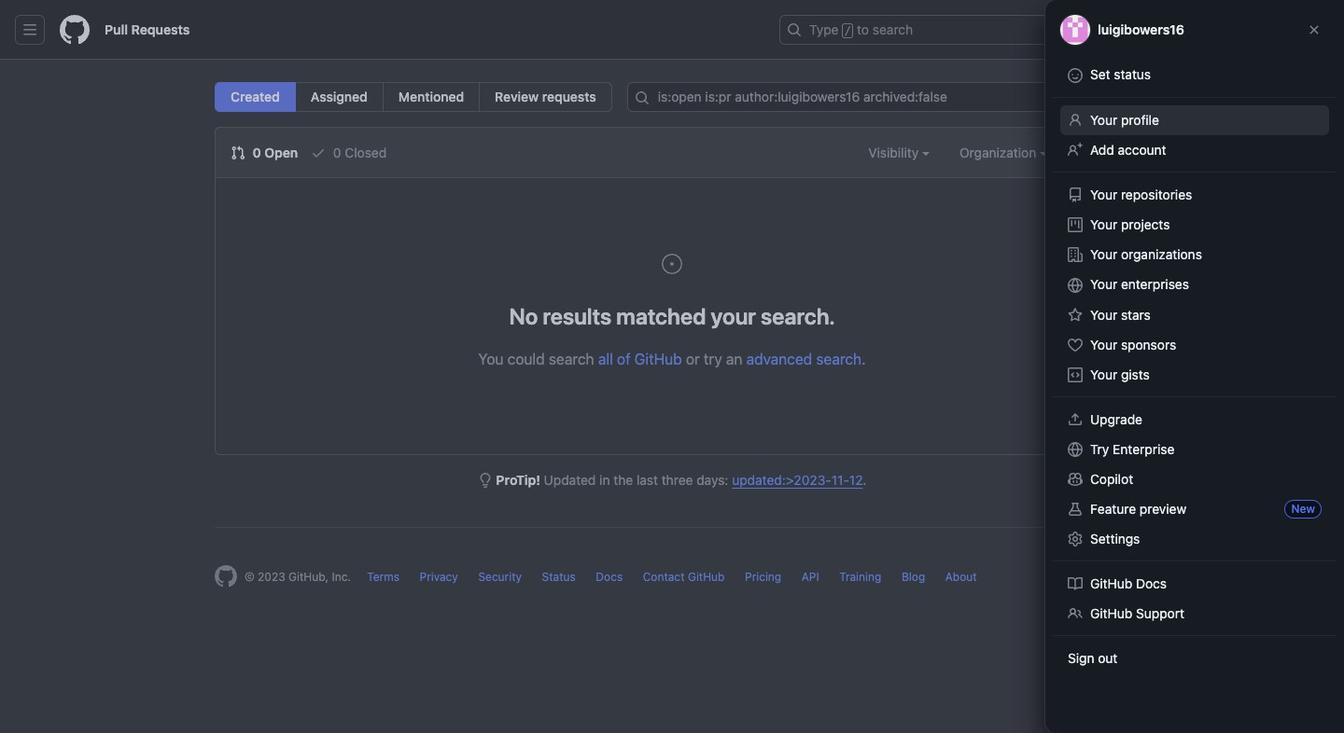 Task type: describe. For each thing, give the bounding box(es) containing it.
0 for open
[[253, 145, 261, 161]]

git pull request image
[[231, 146, 246, 161]]

your for your projects
[[1091, 217, 1118, 233]]

2 horizontal spatial search
[[873, 21, 913, 37]]

status
[[542, 571, 576, 585]]

enterprises
[[1121, 276, 1190, 292]]

your sponsors link
[[1061, 331, 1330, 360]]

days:
[[697, 472, 729, 488]]

visibility
[[869, 145, 923, 161]]

assigned link
[[295, 82, 384, 112]]

0 vertical spatial homepage image
[[60, 15, 90, 45]]

profile
[[1121, 112, 1160, 128]]

1 vertical spatial .
[[863, 472, 867, 488]]

feature preview
[[1091, 501, 1187, 517]]

about
[[946, 571, 977, 585]]

0 closed link
[[311, 143, 387, 162]]

sort button
[[1078, 143, 1114, 162]]

your projects
[[1091, 217, 1170, 233]]

your profile
[[1091, 112, 1160, 128]]

of
[[617, 351, 631, 368]]

try
[[1091, 442, 1110, 458]]

plus image
[[1138, 22, 1153, 37]]

your for your repositories
[[1091, 187, 1118, 203]]

out
[[1098, 651, 1118, 667]]

type
[[810, 21, 839, 37]]

matched
[[617, 303, 706, 330]]

training link
[[840, 571, 882, 585]]

last
[[637, 472, 658, 488]]

type / to search
[[810, 21, 913, 37]]

set status button
[[1061, 60, 1330, 91]]

you
[[479, 351, 504, 368]]

requests
[[131, 21, 190, 37]]

inc.
[[332, 571, 351, 585]]

your profile link
[[1061, 106, 1330, 135]]

settings link
[[1061, 525, 1330, 555]]

docs inside footer
[[596, 571, 623, 585]]

requests
[[542, 89, 596, 105]]

footer containing © 2023 github, inc.
[[200, 528, 1145, 635]]

organization
[[960, 145, 1040, 161]]

your
[[711, 303, 756, 330]]

gists
[[1121, 367, 1150, 383]]

assigned
[[311, 89, 368, 105]]

triangle down image
[[1157, 21, 1172, 36]]

1 horizontal spatial search
[[816, 351, 862, 368]]

status link
[[542, 571, 576, 585]]

upgrade link
[[1061, 405, 1330, 435]]

blog
[[902, 571, 926, 585]]

security
[[478, 571, 522, 585]]

review requests link
[[479, 82, 612, 112]]

close image
[[1307, 22, 1322, 37]]

your organizations
[[1091, 247, 1203, 262]]

11-
[[832, 472, 850, 488]]

github,
[[289, 571, 329, 585]]

12
[[850, 472, 863, 488]]

closed
[[345, 145, 387, 161]]

github docs link
[[1061, 570, 1330, 599]]

status
[[1114, 66, 1151, 82]]

the
[[614, 472, 633, 488]]

your for your sponsors
[[1091, 337, 1118, 353]]

docs link
[[596, 571, 623, 585]]

copilot
[[1091, 472, 1134, 487]]

github down "github docs"
[[1091, 606, 1133, 622]]

sponsors
[[1121, 337, 1177, 353]]

issue opened image
[[661, 253, 684, 275]]

0 vertical spatial .
[[862, 351, 866, 368]]

support
[[1136, 606, 1185, 622]]

add account
[[1091, 142, 1167, 158]]

homepage image inside footer
[[215, 566, 237, 588]]

0 open
[[249, 145, 298, 161]]

pull requests element
[[215, 82, 612, 112]]

feature
[[1091, 501, 1136, 517]]

all of github link
[[598, 351, 682, 368]]

could
[[508, 351, 545, 368]]

luigibowers16
[[1098, 22, 1185, 38]]

search image
[[635, 91, 650, 106]]

advanced
[[747, 351, 813, 368]]

your stars
[[1091, 307, 1151, 323]]

updated:>2023-11-12 link
[[732, 472, 863, 488]]



Task type: locate. For each thing, give the bounding box(es) containing it.
your stars link
[[1061, 301, 1330, 331]]

add account link
[[1061, 135, 1330, 165]]

no
[[509, 303, 538, 330]]

try
[[704, 351, 722, 368]]

no results matched your search.
[[509, 303, 835, 330]]

your gists link
[[1061, 360, 1330, 390]]

0 horizontal spatial 0
[[253, 145, 261, 161]]

training
[[840, 571, 882, 585]]

0 horizontal spatial search
[[549, 351, 594, 368]]

1 horizontal spatial homepage image
[[215, 566, 237, 588]]

contact github link
[[643, 571, 725, 585]]

try enterprise
[[1091, 442, 1175, 458]]

github support
[[1091, 606, 1185, 622]]

your left projects
[[1091, 217, 1118, 233]]

privacy
[[420, 571, 458, 585]]

homepage image left ©
[[215, 566, 237, 588]]

search right 'to'
[[873, 21, 913, 37]]

your up your gists
[[1091, 337, 1118, 353]]

enterprise
[[1113, 442, 1175, 458]]

your up add
[[1091, 112, 1118, 128]]

7 your from the top
[[1091, 337, 1118, 353]]

organization button
[[960, 143, 1048, 162]]

feature preview button
[[1061, 495, 1330, 525]]

0 horizontal spatial homepage image
[[60, 15, 90, 45]]

pull
[[105, 21, 128, 37]]

three
[[662, 472, 693, 488]]

0 right check image
[[333, 145, 341, 161]]

sign
[[1068, 651, 1095, 667]]

dialog
[[1046, 0, 1345, 734]]

preview
[[1140, 501, 1187, 517]]

2 0 from the left
[[333, 145, 341, 161]]

terms
[[367, 571, 400, 585]]

5 your from the top
[[1091, 276, 1118, 292]]

your repositories link
[[1061, 180, 1330, 210]]

1 0 from the left
[[253, 145, 261, 161]]

. right advanced
[[862, 351, 866, 368]]

review requests
[[495, 89, 596, 105]]

0 right git pull request icon
[[253, 145, 261, 161]]

. right 11- in the bottom of the page
[[863, 472, 867, 488]]

add
[[1091, 142, 1115, 158]]

2023
[[258, 571, 285, 585]]

your for your gists
[[1091, 367, 1118, 383]]

footer
[[200, 528, 1145, 635]]

docs right 'status' 'link'
[[596, 571, 623, 585]]

your left 'gists' on the right of the page
[[1091, 367, 1118, 383]]

contact github
[[643, 571, 725, 585]]

protip! updated in the last three days: updated:>2023-11-12 .
[[496, 472, 867, 488]]

copilot link
[[1061, 465, 1330, 495]]

github up github support
[[1091, 576, 1133, 592]]

light bulb image
[[478, 473, 493, 488]]

your repositories
[[1091, 187, 1193, 203]]

your for your profile
[[1091, 112, 1118, 128]]

your for your enterprises
[[1091, 276, 1118, 292]]

8 your from the top
[[1091, 367, 1118, 383]]

your down your projects
[[1091, 247, 1118, 262]]

github right of at the left of the page
[[635, 351, 682, 368]]

homepage image
[[60, 15, 90, 45], [215, 566, 237, 588]]

3 your from the top
[[1091, 217, 1118, 233]]

your projects link
[[1061, 210, 1330, 240]]

search left all
[[549, 351, 594, 368]]

0
[[253, 145, 261, 161], [333, 145, 341, 161]]

2 your from the top
[[1091, 187, 1118, 203]]

security link
[[478, 571, 522, 585]]

check image
[[311, 146, 326, 161]]

set status
[[1091, 66, 1151, 82]]

0 closed
[[330, 145, 387, 161]]

to
[[857, 21, 869, 37]]

docs up support
[[1136, 576, 1167, 592]]

terms link
[[367, 571, 400, 585]]

blog link
[[902, 571, 926, 585]]

results
[[543, 303, 612, 330]]

sort
[[1078, 145, 1103, 161]]

.
[[862, 351, 866, 368], [863, 472, 867, 488]]

github right contact
[[688, 571, 725, 585]]

search.
[[761, 303, 835, 330]]

your enterprises link
[[1061, 270, 1330, 301]]

sign out link
[[1061, 644, 1330, 674]]

visibility button
[[869, 143, 930, 162]]

©
[[245, 571, 255, 585]]

organizations
[[1121, 247, 1203, 262]]

all
[[598, 351, 613, 368]]

0 horizontal spatial docs
[[596, 571, 623, 585]]

try enterprise link
[[1061, 435, 1330, 465]]

your up your projects
[[1091, 187, 1118, 203]]

in
[[600, 472, 610, 488]]

1 horizontal spatial 0
[[333, 145, 341, 161]]

github
[[635, 351, 682, 368], [688, 571, 725, 585], [1091, 576, 1133, 592], [1091, 606, 1133, 622]]

docs inside "link"
[[1136, 576, 1167, 592]]

your gists
[[1091, 367, 1150, 383]]

api link
[[802, 571, 820, 585]]

about link
[[946, 571, 977, 585]]

repositories
[[1121, 187, 1193, 203]]

stars
[[1121, 307, 1151, 323]]

6 your from the top
[[1091, 307, 1118, 323]]

Issues search field
[[627, 82, 1130, 112]]

your sponsors
[[1091, 337, 1177, 353]]

1 vertical spatial homepage image
[[215, 566, 237, 588]]

0 open link
[[231, 143, 298, 162]]

0 for closed
[[333, 145, 341, 161]]

sign out
[[1068, 651, 1118, 667]]

projects
[[1121, 217, 1170, 233]]

contact
[[643, 571, 685, 585]]

dialog containing luigibowers16
[[1046, 0, 1345, 734]]

account
[[1118, 142, 1167, 158]]

1 horizontal spatial docs
[[1136, 576, 1167, 592]]

your enterprises
[[1091, 276, 1190, 292]]

an
[[726, 351, 743, 368]]

settings
[[1091, 531, 1140, 547]]

api
[[802, 571, 820, 585]]

search down the "search."
[[816, 351, 862, 368]]

upgrade
[[1091, 412, 1143, 428]]

command palette image
[[1084, 22, 1099, 37]]

your up your stars
[[1091, 276, 1118, 292]]

open
[[265, 145, 298, 161]]

set
[[1091, 66, 1111, 82]]

github docs
[[1091, 576, 1167, 592]]

Search all issues text field
[[627, 82, 1130, 112]]

4 your from the top
[[1091, 247, 1118, 262]]

/
[[845, 24, 852, 37]]

1 your from the top
[[1091, 112, 1118, 128]]

updated:>2023-
[[732, 472, 832, 488]]

search
[[873, 21, 913, 37], [549, 351, 594, 368], [816, 351, 862, 368]]

homepage image left pull
[[60, 15, 90, 45]]

your organizations link
[[1061, 240, 1330, 270]]

updated
[[544, 472, 596, 488]]

your for your organizations
[[1091, 247, 1118, 262]]

your left stars
[[1091, 307, 1118, 323]]

your for your stars
[[1091, 307, 1118, 323]]



Task type: vqa. For each thing, say whether or not it's contained in the screenshot.
Simplify your development workflow with a GUI element
no



